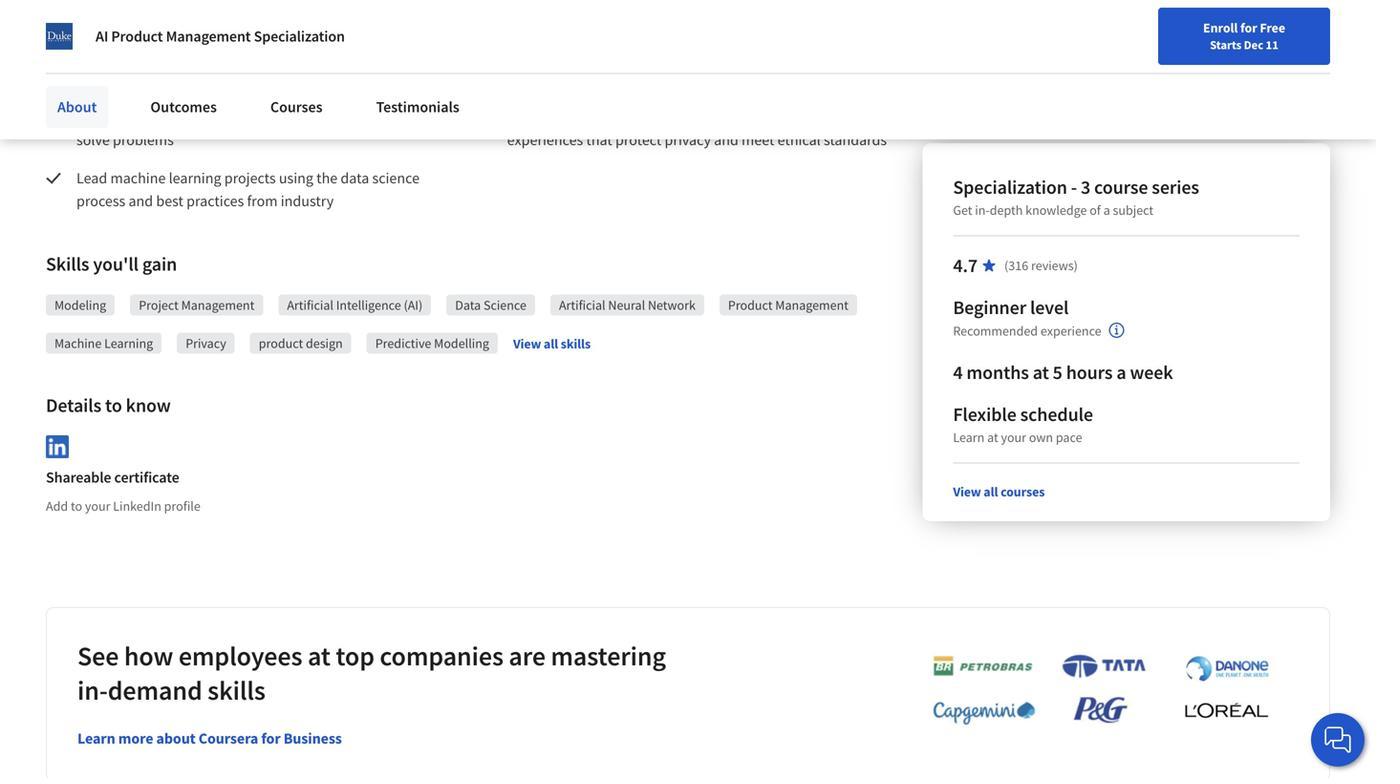 Task type: describe. For each thing, give the bounding box(es) containing it.
details to know
[[46, 394, 171, 418]]

from
[[247, 192, 278, 211]]

duke university image
[[46, 23, 73, 50]]

enroll for free starts dec 11
[[1203, 19, 1286, 53]]

human-
[[547, 108, 597, 127]]

a inside specialization - 3 course series get in-depth knowledge of a subject
[[1104, 202, 1110, 219]]

recommended experience
[[953, 322, 1102, 340]]

enroll
[[1203, 19, 1238, 36]]

management for product
[[775, 297, 849, 314]]

coursera image
[[23, 16, 144, 46]]

standards
[[824, 130, 887, 150]]

1 horizontal spatial product
[[728, 297, 773, 314]]

coursera
[[199, 730, 258, 749]]

you'll for what
[[92, 65, 137, 89]]

linkedin
[[113, 498, 161, 515]]

1 horizontal spatial design
[[656, 108, 699, 127]]

to inside apply human-centered design practices to design ai product experiences that protect privacy and meet ethical standards
[[762, 108, 775, 127]]

privacy
[[665, 130, 711, 150]]

artificial intelligence (ai)
[[287, 297, 423, 314]]

subject
[[1113, 202, 1154, 219]]

ai product management specialization
[[96, 27, 345, 46]]

project management
[[139, 297, 255, 314]]

identify
[[76, 108, 125, 127]]

free
[[1260, 19, 1286, 36]]

11
[[1266, 37, 1279, 53]]

machine inside identify when and how machine learning can applied to solve problems
[[225, 108, 280, 127]]

(316 reviews)
[[1005, 257, 1078, 274]]

0 horizontal spatial design
[[306, 335, 343, 352]]

projects
[[224, 169, 276, 188]]

practices inside apply human-centered design practices to design ai product experiences that protect privacy and meet ethical standards
[[702, 108, 759, 127]]

pace
[[1056, 429, 1082, 446]]

shareable certificate
[[46, 469, 179, 488]]

project
[[139, 297, 179, 314]]

starts
[[1210, 37, 1242, 53]]

testimonials link
[[365, 86, 471, 128]]

using
[[279, 169, 313, 188]]

product management
[[728, 297, 849, 314]]

recommended
[[953, 322, 1038, 340]]

applied
[[365, 108, 413, 127]]

know
[[126, 394, 171, 418]]

and inside the lead machine learning projects using the data science process and best practices from industry
[[129, 192, 153, 211]]

reviews)
[[1031, 257, 1078, 274]]

coursera enterprise logos image
[[904, 654, 1287, 737]]

protect
[[616, 130, 662, 150]]

learn
[[141, 65, 183, 89]]

series
[[1152, 175, 1199, 199]]

information about difficulty level pre-requisites. image
[[1109, 323, 1125, 338]]

0 horizontal spatial specialization
[[254, 27, 345, 46]]

1 vertical spatial learn
[[77, 730, 115, 749]]

product inside apply human-centered design practices to design ai product experiences that protect privacy and meet ethical standards
[[839, 108, 890, 127]]

dec
[[1244, 37, 1264, 53]]

knowledge
[[1026, 202, 1087, 219]]

about
[[156, 730, 196, 749]]

gain
[[142, 252, 177, 276]]

privacy
[[186, 335, 226, 352]]

lead machine learning projects using the data science process and best practices from industry
[[76, 169, 423, 211]]

about link
[[46, 86, 108, 128]]

for inside enroll for free starts dec 11
[[1241, 19, 1258, 36]]

top
[[336, 640, 375, 674]]

1 vertical spatial your
[[85, 498, 110, 515]]

what
[[46, 65, 88, 89]]

view all courses
[[953, 484, 1045, 501]]

details
[[46, 394, 101, 418]]

hours
[[1066, 361, 1113, 385]]

product design
[[259, 335, 343, 352]]

at for flexible schedule learn at your own pace
[[987, 429, 999, 446]]

(316
[[1005, 257, 1029, 274]]

flexible schedule learn at your own pace
[[953, 403, 1093, 446]]

view all skills button
[[513, 335, 591, 354]]

how inside identify when and how machine learning can applied to solve problems
[[194, 108, 222, 127]]

learning inside the lead machine learning projects using the data science process and best practices from industry
[[169, 169, 221, 188]]

specialization - 3 course series get in-depth knowledge of a subject
[[953, 175, 1199, 219]]

see
[[77, 640, 119, 674]]

machine learning
[[54, 335, 153, 352]]

courses
[[1001, 484, 1045, 501]]

of
[[1090, 202, 1101, 219]]

1 vertical spatial for
[[261, 730, 281, 749]]

skills inside button
[[561, 336, 591, 353]]

3
[[1081, 175, 1091, 199]]

courses
[[270, 97, 323, 117]]

learn inside the flexible schedule learn at your own pace
[[953, 429, 985, 446]]

beginner
[[953, 296, 1027, 320]]

months
[[967, 361, 1029, 385]]

to left know
[[105, 394, 122, 418]]

flexible
[[953, 403, 1017, 427]]

depth
[[990, 202, 1023, 219]]

own
[[1029, 429, 1053, 446]]

ai inside apply human-centered design practices to design ai product experiences that protect privacy and meet ethical standards
[[824, 108, 836, 127]]

experience
[[1041, 322, 1102, 340]]

to inside identify when and how machine learning can applied to solve problems
[[416, 108, 430, 127]]

solve
[[76, 130, 110, 150]]

demand
[[108, 675, 202, 708]]

apply human-centered design practices to design ai product experiences that protect privacy and meet ethical standards
[[507, 108, 893, 150]]

data
[[341, 169, 369, 188]]



Task type: locate. For each thing, give the bounding box(es) containing it.
companies
[[380, 640, 504, 674]]

0 horizontal spatial in-
[[77, 675, 108, 708]]

machine down problems
[[110, 169, 166, 188]]

at
[[1033, 361, 1049, 385], [987, 429, 999, 446], [308, 640, 331, 674]]

1 horizontal spatial practices
[[702, 108, 759, 127]]

centered
[[597, 108, 653, 127]]

design up ethical
[[778, 108, 821, 127]]

learning
[[104, 335, 153, 352]]

0 vertical spatial machine
[[225, 108, 280, 127]]

in- down see
[[77, 675, 108, 708]]

1 vertical spatial ai
[[824, 108, 836, 127]]

1 horizontal spatial machine
[[225, 108, 280, 127]]

0 vertical spatial product
[[111, 27, 163, 46]]

2 horizontal spatial and
[[714, 130, 739, 150]]

0 vertical spatial product
[[839, 108, 890, 127]]

0 horizontal spatial at
[[308, 640, 331, 674]]

add
[[46, 498, 68, 515]]

view down science
[[513, 336, 541, 353]]

1 vertical spatial you'll
[[93, 252, 139, 276]]

0 horizontal spatial your
[[85, 498, 110, 515]]

how up "demand"
[[124, 640, 173, 674]]

to right add
[[71, 498, 82, 515]]

get
[[953, 202, 973, 219]]

specialization inside specialization - 3 course series get in-depth knowledge of a subject
[[953, 175, 1068, 199]]

are
[[509, 640, 546, 674]]

skills down artificial neural network
[[561, 336, 591, 353]]

1 vertical spatial a
[[1117, 361, 1126, 385]]

0 vertical spatial learn
[[953, 429, 985, 446]]

and left meet
[[714, 130, 739, 150]]

1 vertical spatial product
[[259, 335, 303, 352]]

product right privacy
[[259, 335, 303, 352]]

0 horizontal spatial learning
[[169, 169, 221, 188]]

view inside button
[[513, 336, 541, 353]]

specialization
[[254, 27, 345, 46], [953, 175, 1068, 199]]

-
[[1071, 175, 1077, 199]]

and right when
[[167, 108, 191, 127]]

mastering
[[551, 640, 666, 674]]

None search field
[[272, 12, 588, 50]]

specialization up depth
[[953, 175, 1068, 199]]

for left business
[[261, 730, 281, 749]]

1 vertical spatial skills
[[208, 675, 266, 708]]

and
[[167, 108, 191, 127], [714, 130, 739, 150], [129, 192, 153, 211]]

for
[[1241, 19, 1258, 36], [261, 730, 281, 749]]

all inside button
[[544, 336, 558, 353]]

1 horizontal spatial learn
[[953, 429, 985, 446]]

skills down employees
[[208, 675, 266, 708]]

ai
[[96, 27, 108, 46], [824, 108, 836, 127]]

at inside the flexible schedule learn at your own pace
[[987, 429, 999, 446]]

skills
[[561, 336, 591, 353], [208, 675, 266, 708]]

1 vertical spatial and
[[714, 130, 739, 150]]

1 horizontal spatial artificial
[[559, 297, 606, 314]]

0 horizontal spatial machine
[[110, 169, 166, 188]]

identify when and how machine learning can applied to solve problems
[[76, 108, 433, 150]]

view all courses link
[[953, 484, 1045, 501]]

outcomes link
[[139, 86, 228, 128]]

2 vertical spatial and
[[129, 192, 153, 211]]

1 horizontal spatial skills
[[561, 336, 591, 353]]

schedule
[[1020, 403, 1093, 427]]

ethical
[[778, 130, 821, 150]]

your inside the flexible schedule learn at your own pace
[[1001, 429, 1027, 446]]

modeling
[[54, 297, 106, 314]]

0 vertical spatial all
[[544, 336, 558, 353]]

courses link
[[259, 86, 334, 128]]

0 vertical spatial your
[[1001, 429, 1027, 446]]

0 vertical spatial skills
[[561, 336, 591, 353]]

artificial
[[287, 297, 334, 314], [559, 297, 606, 314]]

0 vertical spatial how
[[194, 108, 222, 127]]

artificial left neural
[[559, 297, 606, 314]]

1 horizontal spatial and
[[167, 108, 191, 127]]

all for courses
[[984, 484, 998, 501]]

to right applied
[[416, 108, 430, 127]]

1 horizontal spatial learning
[[283, 108, 336, 127]]

skills inside see how employees at top companies are mastering in-demand skills
[[208, 675, 266, 708]]

0 vertical spatial at
[[1033, 361, 1049, 385]]

1 vertical spatial product
[[728, 297, 773, 314]]

1 horizontal spatial specialization
[[953, 175, 1068, 199]]

certificate
[[114, 469, 179, 488]]

artificial for artificial intelligence (ai)
[[287, 297, 334, 314]]

1 vertical spatial at
[[987, 429, 999, 446]]

you'll left gain
[[93, 252, 139, 276]]

1 artificial from the left
[[287, 297, 334, 314]]

you'll for skills
[[93, 252, 139, 276]]

at inside see how employees at top companies are mastering in-demand skills
[[308, 640, 331, 674]]

product up what you'll learn
[[111, 27, 163, 46]]

0 horizontal spatial a
[[1104, 202, 1110, 219]]

practices inside the lead machine learning projects using the data science process and best practices from industry
[[186, 192, 244, 211]]

machine up projects
[[225, 108, 280, 127]]

machine
[[225, 108, 280, 127], [110, 169, 166, 188]]

design down artificial intelligence (ai)
[[306, 335, 343, 352]]

1 vertical spatial all
[[984, 484, 998, 501]]

1 horizontal spatial in-
[[975, 202, 990, 219]]

view
[[513, 336, 541, 353], [953, 484, 981, 501]]

more
[[118, 730, 153, 749]]

0 vertical spatial in-
[[975, 202, 990, 219]]

network
[[648, 297, 696, 314]]

0 horizontal spatial product
[[259, 335, 303, 352]]

0 horizontal spatial view
[[513, 336, 541, 353]]

to up meet
[[762, 108, 775, 127]]

1 horizontal spatial a
[[1117, 361, 1126, 385]]

how
[[194, 108, 222, 127], [124, 640, 173, 674]]

in- inside specialization - 3 course series get in-depth knowledge of a subject
[[975, 202, 990, 219]]

2 artificial from the left
[[559, 297, 606, 314]]

business
[[284, 730, 342, 749]]

1 horizontal spatial for
[[1241, 19, 1258, 36]]

0 horizontal spatial ai
[[96, 27, 108, 46]]

at down "flexible"
[[987, 429, 999, 446]]

at for see how employees at top companies are mastering in-demand skills
[[308, 640, 331, 674]]

0 horizontal spatial for
[[261, 730, 281, 749]]

problems
[[113, 130, 174, 150]]

intelligence
[[336, 297, 401, 314]]

beginner level
[[953, 296, 1069, 320]]

0 vertical spatial specialization
[[254, 27, 345, 46]]

all for skills
[[544, 336, 558, 353]]

1 vertical spatial learning
[[169, 169, 221, 188]]

your left own
[[1001, 429, 1027, 446]]

4.7
[[953, 254, 978, 278]]

practices down projects
[[186, 192, 244, 211]]

meet
[[742, 130, 775, 150]]

design up privacy
[[656, 108, 699, 127]]

2 horizontal spatial at
[[1033, 361, 1049, 385]]

artificial up the 'product design'
[[287, 297, 334, 314]]

0 vertical spatial ai
[[96, 27, 108, 46]]

machine
[[54, 335, 102, 352]]

1 horizontal spatial all
[[984, 484, 998, 501]]

0 horizontal spatial all
[[544, 336, 558, 353]]

0 horizontal spatial skills
[[208, 675, 266, 708]]

practices up meet
[[702, 108, 759, 127]]

at left 5
[[1033, 361, 1049, 385]]

a
[[1104, 202, 1110, 219], [1117, 361, 1126, 385]]

1 vertical spatial machine
[[110, 169, 166, 188]]

0 horizontal spatial artificial
[[287, 297, 334, 314]]

data science
[[455, 297, 527, 314]]

learn down "flexible"
[[953, 429, 985, 446]]

all
[[544, 336, 558, 353], [984, 484, 998, 501]]

learn left more
[[77, 730, 115, 749]]

1 horizontal spatial your
[[1001, 429, 1027, 446]]

2 horizontal spatial design
[[778, 108, 821, 127]]

management for project
[[181, 297, 255, 314]]

experiences
[[507, 130, 583, 150]]

1 vertical spatial view
[[953, 484, 981, 501]]

0 vertical spatial a
[[1104, 202, 1110, 219]]

in- right get on the right of the page
[[975, 202, 990, 219]]

what you'll learn
[[46, 65, 183, 89]]

product up standards
[[839, 108, 890, 127]]

1 vertical spatial in-
[[77, 675, 108, 708]]

0 vertical spatial learning
[[283, 108, 336, 127]]

how inside see how employees at top companies are mastering in-demand skills
[[124, 640, 173, 674]]

learning left can
[[283, 108, 336, 127]]

for up dec
[[1241, 19, 1258, 36]]

0 horizontal spatial and
[[129, 192, 153, 211]]

you'll up identify
[[92, 65, 137, 89]]

(ai)
[[404, 297, 423, 314]]

ai up standards
[[824, 108, 836, 127]]

lead
[[76, 169, 107, 188]]

0 horizontal spatial practices
[[186, 192, 244, 211]]

your
[[1001, 429, 1027, 446], [85, 498, 110, 515]]

0 horizontal spatial product
[[111, 27, 163, 46]]

view for view all skills
[[513, 336, 541, 353]]

about
[[57, 97, 97, 117]]

0 vertical spatial view
[[513, 336, 541, 353]]

and inside apply human-centered design practices to design ai product experiences that protect privacy and meet ethical standards
[[714, 130, 739, 150]]

predictive modelling
[[375, 335, 489, 352]]

management
[[166, 27, 251, 46], [181, 297, 255, 314], [775, 297, 849, 314]]

1 horizontal spatial how
[[194, 108, 222, 127]]

4 months at 5 hours a week
[[953, 361, 1173, 385]]

your down shareable certificate
[[85, 498, 110, 515]]

skills
[[46, 252, 89, 276]]

and left "best"
[[129, 192, 153, 211]]

chat with us image
[[1323, 725, 1353, 756]]

and inside identify when and how machine learning can applied to solve problems
[[167, 108, 191, 127]]

ai up what you'll learn
[[96, 27, 108, 46]]

0 vertical spatial and
[[167, 108, 191, 127]]

0 vertical spatial for
[[1241, 19, 1258, 36]]

science
[[484, 297, 527, 314]]

1 horizontal spatial at
[[987, 429, 999, 446]]

0 horizontal spatial learn
[[77, 730, 115, 749]]

learn more about coursera for business link
[[77, 730, 342, 749]]

a left week
[[1117, 361, 1126, 385]]

product
[[111, 27, 163, 46], [728, 297, 773, 314]]

show notifications image
[[1154, 24, 1177, 47]]

data
[[455, 297, 481, 314]]

0 vertical spatial you'll
[[92, 65, 137, 89]]

2 vertical spatial at
[[308, 640, 331, 674]]

5
[[1053, 361, 1063, 385]]

1 vertical spatial specialization
[[953, 175, 1068, 199]]

course
[[1094, 175, 1148, 199]]

how right when
[[194, 108, 222, 127]]

that
[[586, 130, 612, 150]]

at left top
[[308, 640, 331, 674]]

0 horizontal spatial how
[[124, 640, 173, 674]]

employees
[[179, 640, 302, 674]]

1 vertical spatial practices
[[186, 192, 244, 211]]

science
[[372, 169, 420, 188]]

skills you'll gain
[[46, 252, 177, 276]]

0 vertical spatial practices
[[702, 108, 759, 127]]

you'll
[[92, 65, 137, 89], [93, 252, 139, 276]]

learn
[[953, 429, 985, 446], [77, 730, 115, 749]]

view left courses at the bottom right of page
[[953, 484, 981, 501]]

process
[[76, 192, 125, 211]]

artificial neural network
[[559, 297, 696, 314]]

learn more about coursera for business
[[77, 730, 342, 749]]

menu item
[[1011, 19, 1134, 81]]

artificial for artificial neural network
[[559, 297, 606, 314]]

1 horizontal spatial product
[[839, 108, 890, 127]]

1 horizontal spatial view
[[953, 484, 981, 501]]

product right the network
[[728, 297, 773, 314]]

machine inside the lead machine learning projects using the data science process and best practices from industry
[[110, 169, 166, 188]]

see how employees at top companies are mastering in-demand skills
[[77, 640, 666, 708]]

specialization up courses link
[[254, 27, 345, 46]]

1 vertical spatial how
[[124, 640, 173, 674]]

practices
[[702, 108, 759, 127], [186, 192, 244, 211]]

learning inside identify when and how machine learning can applied to solve problems
[[283, 108, 336, 127]]

outcomes
[[150, 97, 217, 117]]

when
[[129, 108, 164, 127]]

predictive
[[375, 335, 431, 352]]

learning up "best"
[[169, 169, 221, 188]]

week
[[1130, 361, 1173, 385]]

a right of
[[1104, 202, 1110, 219]]

shareable
[[46, 469, 111, 488]]

view for view all courses
[[953, 484, 981, 501]]

1 horizontal spatial ai
[[824, 108, 836, 127]]

in- inside see how employees at top companies are mastering in-demand skills
[[77, 675, 108, 708]]



Task type: vqa. For each thing, say whether or not it's contained in the screenshot.
Application Checklist
no



